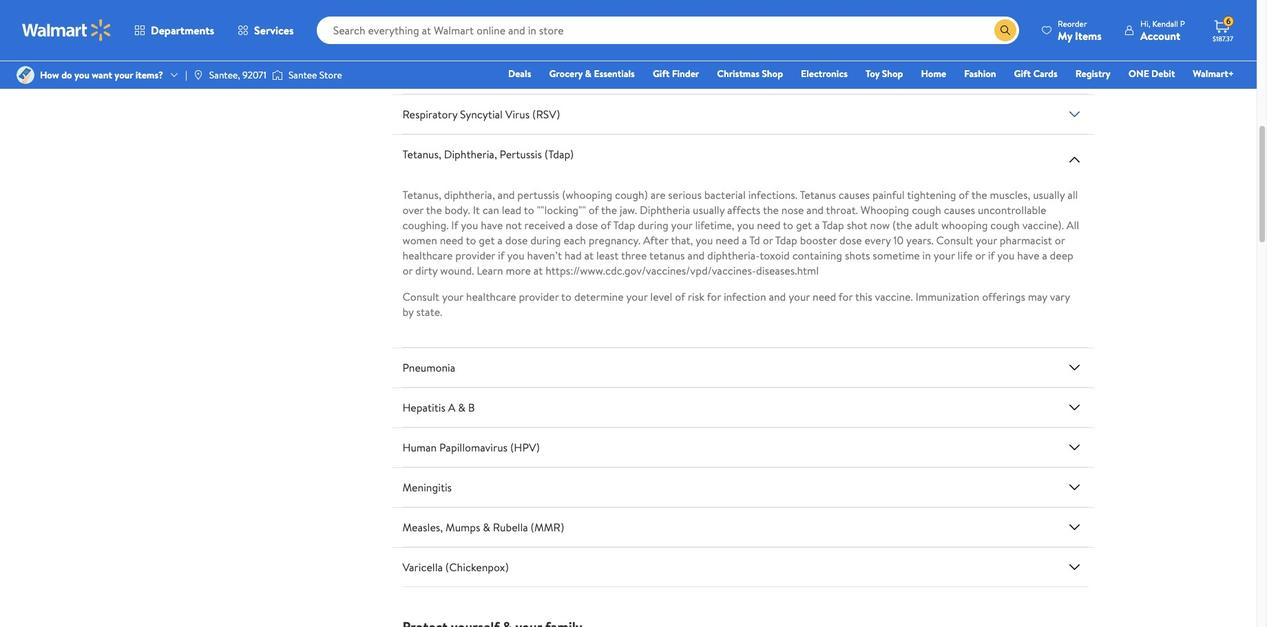 Task type: vqa. For each thing, say whether or not it's contained in the screenshot.
the top Supercenter
no



Task type: locate. For each thing, give the bounding box(es) containing it.
usually left the affects
[[693, 203, 725, 218]]

three
[[621, 248, 647, 263]]

1 vertical spatial tetanus,
[[403, 187, 441, 203]]

walmart+
[[1193, 67, 1234, 81]]

more
[[506, 263, 531, 278]]

gift for gift cards
[[1014, 67, 1031, 81]]

how
[[40, 68, 59, 82]]

measles, mumps & rubella (mmr)
[[403, 520, 564, 535]]

items?
[[135, 68, 163, 82]]

and right tetanus
[[688, 248, 705, 263]]

women
[[403, 233, 437, 248]]

whooping
[[942, 218, 988, 233]]

vaccine.
[[875, 289, 913, 305]]

or
[[763, 233, 773, 248], [1055, 233, 1065, 248], [976, 248, 986, 263], [403, 263, 413, 278]]

get up learn
[[479, 233, 495, 248]]

healthcare inside tetanus, diphtheria, and pertussis (whooping cough) are serious bacterial infections. tetanus causes painful tightening of the muscles, usually all over the body. it can lead to ""locking"" of the jaw. diphtheria usually affects the nose and throat. whooping cough causes uncontrollable coughing. if you have not received a dose of tdap during your lifetime, you need to get a tdap shot now (the adult whooping cough vaccine). all women need to get a dose during each pregnancy. after that, you need a td or tdap booster dose every 10 years. consult your pharmacist or healthcare provider if you haven't had at least three tetanus and diphtheria-toxoid containing shots sometime in your life or if you have a deep or dirty wound. learn more at https://www.cdc.gov/vaccines/vpd/vaccines-diseases.html
[[403, 248, 453, 263]]

1 horizontal spatial dose
[[576, 218, 598, 233]]

of inside consult your healthcare provider to determine your level of risk for infection and your need for this vaccine. immunization offerings may vary by state.
[[675, 289, 685, 305]]

1 horizontal spatial cough
[[991, 218, 1020, 233]]

consult right in
[[937, 233, 973, 248]]

the left jaw.
[[601, 203, 617, 218]]

this
[[856, 289, 873, 305]]

your down diseases.html
[[789, 289, 810, 305]]

1 horizontal spatial if
[[988, 248, 995, 263]]

human papillomavirus (hpv)
[[403, 440, 540, 455]]

papillomavirus
[[440, 440, 508, 455]]

usually left all
[[1033, 187, 1065, 203]]

or right life
[[976, 248, 986, 263]]

1 vertical spatial healthcare
[[466, 289, 516, 305]]

over
[[403, 203, 424, 218]]

1 horizontal spatial &
[[483, 520, 490, 535]]

hepatitis
[[403, 400, 446, 415]]

all
[[1067, 218, 1080, 233]]

tetanus, for tetanus, diphtheria, and pertussis (whooping cough) are serious bacterial infections. tetanus causes painful tightening of the muscles, usually all over the body. it can lead to ""locking"" of the jaw. diphtheria usually affects the nose and throat. whooping cough causes uncontrollable coughing. if you have not received a dose of tdap during your lifetime, you need to get a tdap shot now (the adult whooping cough vaccine). all women need to get a dose during each pregnancy. after that, you need a td or tdap booster dose every 10 years. consult your pharmacist or healthcare provider if you haven't had at least three tetanus and diphtheria-toxoid containing shots sometime in your life or if you have a deep or dirty wound. learn more at https://www.cdc.gov/vaccines/vpd/vaccines-diseases.html
[[403, 187, 441, 203]]

causes right adult on the top right
[[944, 203, 975, 218]]

dose down the (whooping
[[576, 218, 598, 233]]

need left td
[[716, 233, 739, 248]]

gift left cards at the right of the page
[[1014, 67, 1031, 81]]

provider
[[456, 248, 495, 263], [519, 289, 559, 305]]

& right mumps
[[483, 520, 490, 535]]

you right if
[[461, 218, 478, 233]]

1 horizontal spatial causes
[[944, 203, 975, 218]]

1 vertical spatial consult
[[403, 289, 440, 305]]

infection
[[724, 289, 766, 305]]

vary
[[1050, 289, 1070, 305]]

gift finder link
[[647, 66, 706, 81]]

2 vertical spatial &
[[483, 520, 490, 535]]

1 shop from the left
[[762, 67, 783, 81]]

account
[[1141, 28, 1181, 43]]

causes
[[839, 187, 870, 203], [944, 203, 975, 218]]

 image right "92071" on the top
[[272, 68, 283, 82]]

0 horizontal spatial healthcare
[[403, 248, 453, 263]]

shop inside "link"
[[762, 67, 783, 81]]

td
[[750, 233, 760, 248]]

deals link
[[502, 66, 538, 81]]

at right more
[[534, 263, 543, 278]]

dirty
[[415, 263, 438, 278]]

 image for santee store
[[272, 68, 283, 82]]

tightening
[[907, 187, 956, 203]]

 image
[[193, 70, 204, 81]]

you right lifetime,
[[737, 218, 755, 233]]

during
[[638, 218, 669, 233], [531, 233, 561, 248]]

cards
[[1034, 67, 1058, 81]]

10
[[894, 233, 904, 248]]

0 horizontal spatial provider
[[456, 248, 495, 263]]

1 vertical spatial have
[[1018, 248, 1040, 263]]

shop for toy shop
[[882, 67, 903, 81]]

provider inside consult your healthcare provider to determine your level of risk for infection and your need for this vaccine. immunization offerings may vary by state.
[[519, 289, 559, 305]]

1 if from the left
[[498, 248, 505, 263]]

2 gift from the left
[[1014, 67, 1031, 81]]

1 vertical spatial &
[[458, 400, 466, 415]]

respiratory
[[403, 107, 458, 122]]

get up the "containing"
[[796, 218, 812, 233]]

of left risk
[[675, 289, 685, 305]]

grocery & essentials
[[549, 67, 635, 81]]

reorder
[[1058, 18, 1087, 29]]

at
[[585, 248, 594, 263], [534, 263, 543, 278]]

gift
[[653, 67, 670, 81], [1014, 67, 1031, 81]]

booster
[[800, 233, 837, 248]]

0 vertical spatial consult
[[937, 233, 973, 248]]

risk
[[688, 289, 705, 305]]

at right had on the left of the page
[[585, 248, 594, 263]]

healthcare down coughing.
[[403, 248, 453, 263]]

pertussis
[[500, 147, 542, 162]]

consult inside tetanus, diphtheria, and pertussis (whooping cough) are serious bacterial infections. tetanus causes painful tightening of the muscles, usually all over the body. it can lead to ""locking"" of the jaw. diphtheria usually affects the nose and throat. whooping cough causes uncontrollable coughing. if you have not received a dose of tdap during your lifetime, you need to get a tdap shot now (the adult whooping cough vaccine). all women need to get a dose during each pregnancy. after that, you need a td or tdap booster dose every 10 years. consult your pharmacist or healthcare provider if you haven't had at least three tetanus and diphtheria-toxoid containing shots sometime in your life or if you have a deep or dirty wound. learn more at https://www.cdc.gov/vaccines/vpd/vaccines-diseases.html
[[937, 233, 973, 248]]

varicella (chickenpox) image
[[1067, 559, 1083, 576]]

for
[[707, 289, 721, 305], [839, 289, 853, 305]]

1 horizontal spatial  image
[[272, 68, 283, 82]]

and right the nose
[[807, 203, 824, 218]]

registry link
[[1070, 66, 1117, 81]]

if
[[498, 248, 505, 263], [988, 248, 995, 263]]

1 horizontal spatial shop
[[882, 67, 903, 81]]

and inside consult your healthcare provider to determine your level of risk for infection and your need for this vaccine. immunization offerings may vary by state.
[[769, 289, 786, 305]]

0 horizontal spatial cough
[[912, 203, 942, 218]]

2 shop from the left
[[882, 67, 903, 81]]

0 horizontal spatial &
[[458, 400, 466, 415]]

0 horizontal spatial dose
[[505, 233, 528, 248]]

&
[[585, 67, 592, 81], [458, 400, 466, 415], [483, 520, 490, 535]]

& right the grocery
[[585, 67, 592, 81]]

have
[[481, 218, 503, 233], [1018, 248, 1040, 263]]

for right risk
[[707, 289, 721, 305]]

for left "this"
[[839, 289, 853, 305]]

to right lead
[[524, 203, 534, 218]]

registry
[[1076, 67, 1111, 81]]

to left determine
[[561, 289, 572, 305]]

the left the nose
[[763, 203, 779, 218]]

1 horizontal spatial healthcare
[[466, 289, 516, 305]]

0 horizontal spatial shop
[[762, 67, 783, 81]]

you right life
[[998, 248, 1015, 263]]

0 vertical spatial healthcare
[[403, 248, 453, 263]]

causes up shot
[[839, 187, 870, 203]]

1 horizontal spatial provider
[[519, 289, 559, 305]]

and down diseases.html
[[769, 289, 786, 305]]

fashion link
[[958, 66, 1003, 81]]

if left more
[[498, 248, 505, 263]]

shot
[[847, 218, 868, 233]]

hepatitis a & b
[[403, 400, 475, 415]]

provider down if
[[456, 248, 495, 263]]

 image left how
[[17, 66, 34, 84]]

1 tetanus, from the top
[[403, 147, 441, 162]]

2 tetanus, from the top
[[403, 187, 441, 203]]

0 vertical spatial provider
[[456, 248, 495, 263]]

tdap up diseases.html
[[776, 233, 798, 248]]

1 gift from the left
[[653, 67, 670, 81]]

cough down muscles,
[[991, 218, 1020, 233]]

1 horizontal spatial have
[[1018, 248, 1040, 263]]

tdap left shot
[[822, 218, 844, 233]]

provider down more
[[519, 289, 559, 305]]

tetanus
[[650, 248, 685, 263]]

your left level
[[627, 289, 648, 305]]

dose
[[576, 218, 598, 233], [505, 233, 528, 248], [840, 233, 862, 248]]

to up toxoid
[[783, 218, 794, 233]]

p
[[1181, 18, 1186, 29]]

0 horizontal spatial for
[[707, 289, 721, 305]]

dose left the every
[[840, 233, 862, 248]]

dose up more
[[505, 233, 528, 248]]

debit
[[1152, 67, 1175, 81]]

1 horizontal spatial consult
[[937, 233, 973, 248]]

shop right toy
[[882, 67, 903, 81]]

hi, kendall p account
[[1141, 18, 1186, 43]]

need inside consult your healthcare provider to determine your level of risk for infection and your need for this vaccine. immunization offerings may vary by state.
[[813, 289, 836, 305]]

diphtheria,
[[444, 147, 497, 162]]

need left "this"
[[813, 289, 836, 305]]

you right do
[[74, 68, 89, 82]]

years.
[[907, 233, 934, 248]]

1 horizontal spatial for
[[839, 289, 853, 305]]

& left the 'b'
[[458, 400, 466, 415]]

tdap down cough)
[[613, 218, 636, 233]]

have left deep
[[1018, 248, 1040, 263]]

adult
[[915, 218, 939, 233]]

 image
[[17, 66, 34, 84], [272, 68, 283, 82]]

departments button
[[123, 14, 226, 47]]

need up 'wound.'
[[440, 233, 464, 248]]

0 horizontal spatial usually
[[693, 203, 725, 218]]

healthcare down learn
[[466, 289, 516, 305]]

get
[[796, 218, 812, 233], [479, 233, 495, 248]]

walmart image
[[22, 19, 112, 41]]

0 vertical spatial have
[[481, 218, 503, 233]]

during left the each
[[531, 233, 561, 248]]

now
[[870, 218, 890, 233]]

a left not
[[498, 233, 503, 248]]

0 horizontal spatial if
[[498, 248, 505, 263]]

0 horizontal spatial consult
[[403, 289, 440, 305]]

flu
[[403, 27, 417, 42]]

1 horizontal spatial during
[[638, 218, 669, 233]]

received
[[525, 218, 565, 233]]

if right life
[[988, 248, 995, 263]]

mumps
[[446, 520, 481, 535]]

state.
[[416, 305, 442, 320]]

tetanus, inside tetanus, diphtheria, and pertussis (whooping cough) are serious bacterial infections. tetanus causes painful tightening of the muscles, usually all over the body. it can lead to ""locking"" of the jaw. diphtheria usually affects the nose and throat. whooping cough causes uncontrollable coughing. if you have not received a dose of tdap during your lifetime, you need to get a tdap shot now (the adult whooping cough vaccine). all women need to get a dose during each pregnancy. after that, you need a td or tdap booster dose every 10 years. consult your pharmacist or healthcare provider if you haven't had at least three tetanus and diphtheria-toxoid containing shots sometime in your life or if you have a deep or dirty wound. learn more at https://www.cdc.gov/vaccines/vpd/vaccines-diseases.html
[[403, 187, 441, 203]]

1 horizontal spatial gift
[[1014, 67, 1031, 81]]

tetanus, up coughing.
[[403, 187, 441, 203]]

your right in
[[934, 248, 955, 263]]

by
[[403, 305, 414, 320]]

cough up years.
[[912, 203, 942, 218]]

haven't
[[527, 248, 562, 263]]

2 if from the left
[[988, 248, 995, 263]]

deep
[[1050, 248, 1074, 263]]

Walmart Site-Wide search field
[[317, 17, 1020, 44]]

0 horizontal spatial  image
[[17, 66, 34, 84]]

of right ""locking""
[[589, 203, 599, 218]]

one debit
[[1129, 67, 1175, 81]]

& for rubella
[[483, 520, 490, 535]]

learn
[[477, 263, 503, 278]]

0 horizontal spatial gift
[[653, 67, 670, 81]]

have right it
[[481, 218, 503, 233]]

santee, 92071
[[209, 68, 267, 82]]

(mmr)
[[531, 520, 564, 535]]

affects
[[728, 203, 761, 218]]

2 horizontal spatial &
[[585, 67, 592, 81]]

you left haven't
[[507, 248, 525, 263]]

one
[[1129, 67, 1150, 81]]

healthcare inside consult your healthcare provider to determine your level of risk for infection and your need for this vaccine. immunization offerings may vary by state.
[[466, 289, 516, 305]]

diphtheria,
[[444, 187, 495, 203]]

do
[[61, 68, 72, 82]]

during right jaw.
[[638, 218, 669, 233]]

cough
[[912, 203, 942, 218], [991, 218, 1020, 233]]

1 vertical spatial provider
[[519, 289, 559, 305]]

0 horizontal spatial during
[[531, 233, 561, 248]]

a right received
[[568, 218, 573, 233]]

lead
[[502, 203, 522, 218]]

(hpv)
[[510, 440, 540, 455]]

0 vertical spatial tetanus,
[[403, 147, 441, 162]]

respiratory syncytial virus (rsv) image
[[1067, 106, 1083, 123]]

consult down dirty
[[403, 289, 440, 305]]

tetanus, down respiratory
[[403, 147, 441, 162]]

gift left the finder
[[653, 67, 670, 81]]

jaw.
[[620, 203, 637, 218]]

provider inside tetanus, diphtheria, and pertussis (whooping cough) are serious bacterial infections. tetanus causes painful tightening of the muscles, usually all over the body. it can lead to ""locking"" of the jaw. diphtheria usually affects the nose and throat. whooping cough causes uncontrollable coughing. if you have not received a dose of tdap during your lifetime, you need to get a tdap shot now (the adult whooping cough vaccine). all women need to get a dose during each pregnancy. after that, you need a td or tdap booster dose every 10 years. consult your pharmacist or healthcare provider if you haven't had at least three tetanus and diphtheria-toxoid containing shots sometime in your life or if you have a deep or dirty wound. learn more at https://www.cdc.gov/vaccines/vpd/vaccines-diseases.html
[[456, 248, 495, 263]]

& for b
[[458, 400, 466, 415]]

shop right christmas
[[762, 67, 783, 81]]

reorder my items
[[1058, 18, 1102, 43]]



Task type: describe. For each thing, give the bounding box(es) containing it.
life
[[958, 248, 973, 263]]

each
[[564, 233, 586, 248]]

(chickenpox)
[[446, 560, 509, 575]]

home link
[[915, 66, 953, 81]]

cough)
[[615, 187, 648, 203]]

the left muscles,
[[972, 187, 988, 203]]

fashion
[[965, 67, 997, 81]]

virus
[[505, 107, 530, 122]]

my
[[1058, 28, 1073, 43]]

or left dirty
[[403, 263, 413, 278]]

wound.
[[440, 263, 474, 278]]

your right after
[[671, 218, 693, 233]]

sometime
[[873, 248, 920, 263]]

immunization
[[916, 289, 980, 305]]

shop for christmas shop
[[762, 67, 783, 81]]

serious
[[668, 187, 702, 203]]

pneumonia image
[[1067, 360, 1083, 376]]

services button
[[226, 14, 306, 47]]

throat.
[[826, 203, 858, 218]]

measles,
[[403, 520, 443, 535]]

toxoid
[[760, 248, 790, 263]]

1 horizontal spatial at
[[585, 248, 594, 263]]

or left the "all"
[[1055, 233, 1065, 248]]

Search search field
[[317, 17, 1020, 44]]

a
[[448, 400, 456, 415]]

lifetime,
[[695, 218, 735, 233]]

coughing.
[[403, 218, 449, 233]]

least
[[597, 248, 619, 263]]

your down 'wound.'
[[442, 289, 464, 305]]

respiratory syncytial virus (rsv)
[[403, 107, 560, 122]]

tetanus, for tetanus, diphtheria, pertussis (tdap)
[[403, 147, 441, 162]]

offerings
[[982, 289, 1026, 305]]

human
[[403, 440, 437, 455]]

after
[[643, 233, 669, 248]]

bacterial
[[705, 187, 746, 203]]

of up whooping in the right top of the page
[[959, 187, 969, 203]]

home
[[921, 67, 947, 81]]

hi,
[[1141, 18, 1151, 29]]

 image for how do you want your items?
[[17, 66, 34, 84]]

one debit link
[[1123, 66, 1182, 81]]

to right if
[[466, 233, 476, 248]]

gift for gift finder
[[653, 67, 670, 81]]

2 horizontal spatial tdap
[[822, 218, 844, 233]]

toy shop
[[866, 67, 903, 81]]

0 horizontal spatial have
[[481, 218, 503, 233]]

0 horizontal spatial causes
[[839, 187, 870, 203]]

grocery
[[549, 67, 583, 81]]

store
[[320, 68, 342, 82]]

a right the nose
[[815, 218, 820, 233]]

1 horizontal spatial tdap
[[776, 233, 798, 248]]

christmas
[[717, 67, 760, 81]]

human papillomavirus (hpv) image
[[1067, 440, 1083, 456]]

you right that,
[[696, 233, 713, 248]]

https://www.cdc.gov/vaccines/vpd/vaccines-
[[546, 263, 756, 278]]

tetanus, diphtheria, pertussis (tdap)
[[403, 147, 574, 162]]

a left td
[[742, 233, 747, 248]]

santee
[[289, 68, 317, 82]]

a left deep
[[1042, 248, 1048, 263]]

santee,
[[209, 68, 240, 82]]

whooping
[[861, 203, 910, 218]]

deals
[[508, 67, 531, 81]]

6 $187.37
[[1213, 15, 1234, 43]]

(whooping
[[562, 187, 613, 203]]

toy shop link
[[860, 66, 910, 81]]

|
[[185, 68, 187, 82]]

pertussis
[[518, 187, 560, 203]]

b
[[468, 400, 475, 415]]

painful
[[873, 187, 905, 203]]

$187.37
[[1213, 34, 1234, 43]]

the right over
[[426, 203, 442, 218]]

tetanus
[[800, 187, 836, 203]]

of left jaw.
[[601, 218, 611, 233]]

kendall
[[1153, 18, 1179, 29]]

services
[[254, 23, 294, 38]]

pregnancy.
[[589, 233, 641, 248]]

0 vertical spatial &
[[585, 67, 592, 81]]

0 horizontal spatial get
[[479, 233, 495, 248]]

rubella
[[493, 520, 528, 535]]

1 for from the left
[[707, 289, 721, 305]]

pharmacist
[[1000, 233, 1053, 248]]

(rsv)
[[533, 107, 560, 122]]

essentials
[[594, 67, 635, 81]]

varicella
[[403, 560, 443, 575]]

varicella (chickenpox)
[[403, 560, 509, 575]]

search icon image
[[1000, 25, 1011, 36]]

gift cards link
[[1008, 66, 1064, 81]]

meningitis
[[403, 480, 452, 495]]

1 horizontal spatial get
[[796, 218, 812, 233]]

pneumonia
[[403, 360, 456, 376]]

meningitis image
[[1067, 480, 1083, 496]]

christmas shop link
[[711, 66, 790, 81]]

consult inside consult your healthcare provider to determine your level of risk for infection and your need for this vaccine. immunization offerings may vary by state.
[[403, 289, 440, 305]]

(the
[[893, 218, 913, 233]]

determine
[[574, 289, 624, 305]]

containing
[[793, 248, 843, 263]]

tetanus, diphtheria, pertussis (tdap) image
[[1067, 152, 1083, 168]]

syncytial
[[460, 107, 503, 122]]

electronics
[[801, 67, 848, 81]]

and up not
[[498, 187, 515, 203]]

uncontrollable
[[978, 203, 1047, 218]]

your right "want"
[[115, 68, 133, 82]]

1 horizontal spatial usually
[[1033, 187, 1065, 203]]

walmart+ link
[[1187, 66, 1241, 81]]

need left the nose
[[757, 218, 781, 233]]

santee store
[[289, 68, 342, 82]]

2 horizontal spatial dose
[[840, 233, 862, 248]]

shots
[[845, 248, 870, 263]]

0 horizontal spatial at
[[534, 263, 543, 278]]

or right td
[[763, 233, 773, 248]]

in
[[923, 248, 931, 263]]

to inside consult your healthcare provider to determine your level of risk for infection and your need for this vaccine. immunization offerings may vary by state.
[[561, 289, 572, 305]]

0 horizontal spatial tdap
[[613, 218, 636, 233]]

your right life
[[976, 233, 997, 248]]

diseases.html
[[756, 263, 819, 278]]

measles, mumps & rubella (mmr) image
[[1067, 519, 1083, 536]]

6
[[1227, 15, 1231, 27]]

gift cards
[[1014, 67, 1058, 81]]

2 for from the left
[[839, 289, 853, 305]]

vaccine).
[[1023, 218, 1064, 233]]

hepatitis a & b image
[[1067, 400, 1083, 416]]



